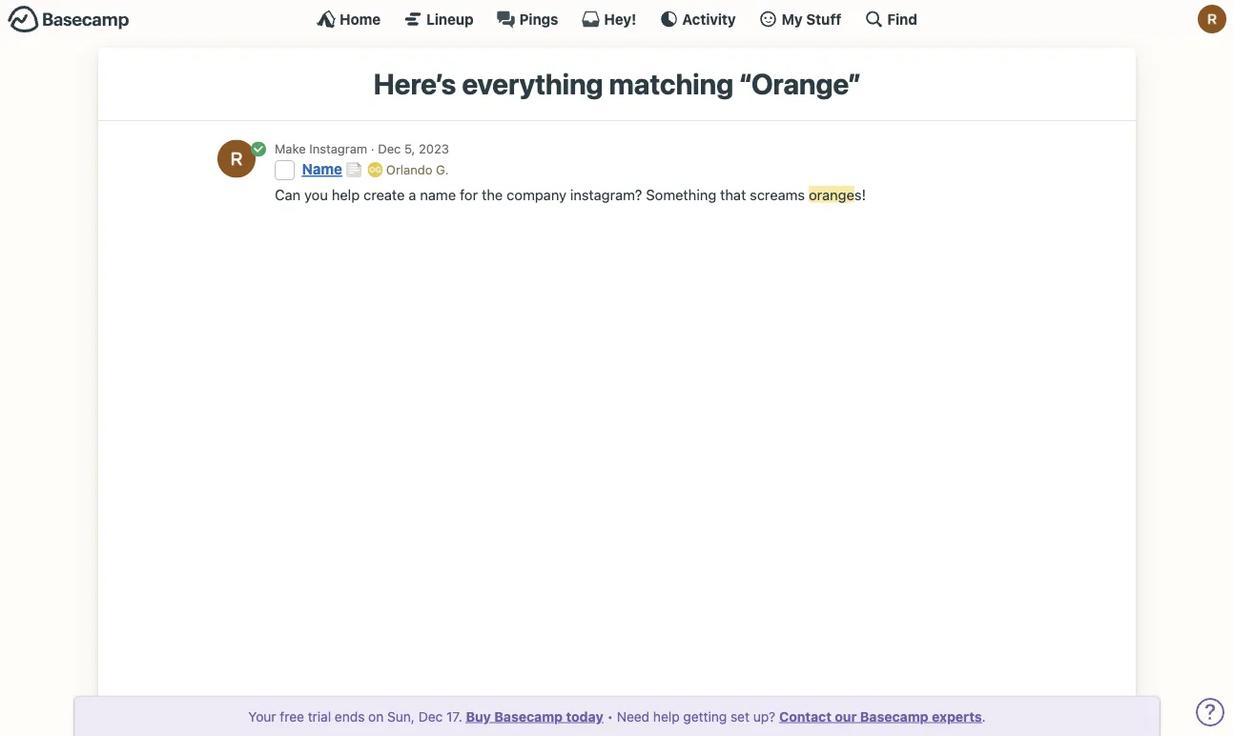 Task type: describe. For each thing, give the bounding box(es) containing it.
name link
[[302, 161, 343, 178]]

main element
[[0, 0, 1235, 37]]

make
[[275, 142, 306, 156]]

my stuff
[[782, 10, 842, 27]]

free
[[280, 709, 304, 725]]

instagram?
[[571, 186, 643, 203]]

"orange"
[[740, 67, 861, 101]]

contact our basecamp experts link
[[780, 709, 983, 725]]

activity link
[[660, 10, 736, 29]]

today
[[566, 709, 604, 725]]

g.
[[436, 163, 449, 178]]

17.
[[447, 709, 463, 725]]

stuff
[[807, 10, 842, 27]]

a
[[409, 186, 416, 203]]

hey! button
[[582, 10, 637, 29]]

getting
[[684, 709, 727, 725]]

1 basecamp from the left
[[495, 709, 563, 725]]

1 horizontal spatial dec
[[419, 709, 443, 725]]

my stuff button
[[759, 10, 842, 29]]

orlando g.
[[383, 163, 449, 178]]

here's everything                  matching "orange"
[[374, 67, 861, 101]]

for
[[460, 186, 478, 203]]

•
[[607, 709, 614, 725]]

lineup link
[[404, 10, 474, 29]]

2 basecamp from the left
[[861, 709, 929, 725]]

ruby image
[[218, 140, 256, 178]]

here's
[[374, 67, 456, 101]]

1 vertical spatial help
[[654, 709, 680, 725]]

the
[[482, 186, 503, 203]]

activity
[[683, 10, 736, 27]]

set
[[731, 709, 750, 725]]

your
[[248, 709, 276, 725]]

home link
[[317, 10, 381, 29]]

for search image
[[251, 141, 266, 157]]

.
[[983, 709, 986, 725]]

can you help create a name for the company instagram? something that screams orange s!
[[275, 186, 866, 203]]

pings
[[520, 10, 559, 27]]

that
[[721, 186, 746, 203]]

everything
[[462, 67, 604, 101]]



Task type: vqa. For each thing, say whether or not it's contained in the screenshot.
from to the left
no



Task type: locate. For each thing, give the bounding box(es) containing it.
dec
[[378, 142, 401, 156], [419, 709, 443, 725]]

2023
[[419, 142, 449, 156]]

s!
[[855, 186, 866, 203]]

company
[[507, 186, 567, 203]]

help
[[332, 186, 360, 203], [654, 709, 680, 725]]

my
[[782, 10, 803, 27]]

our
[[835, 709, 857, 725]]

ruby image
[[1199, 5, 1227, 33]]

5,
[[405, 142, 415, 156]]

·
[[371, 142, 375, 156]]

hey!
[[604, 10, 637, 27]]

switch accounts image
[[8, 5, 130, 34]]

experts
[[932, 709, 983, 725]]

create
[[364, 186, 405, 203]]

name
[[302, 161, 343, 178]]

ends
[[335, 709, 365, 725]]

buy
[[466, 709, 491, 725]]

orlando
[[386, 163, 433, 178]]

1 vertical spatial dec
[[419, 709, 443, 725]]

name
[[420, 186, 456, 203]]

orange
[[809, 186, 855, 203]]

orlando gary image
[[368, 162, 383, 177]]

your free trial ends on sun, dec 17. buy basecamp today • need help getting set up? contact our basecamp experts .
[[248, 709, 986, 725]]

basecamp right our
[[861, 709, 929, 725]]

make instagram · dec 5, 2023
[[275, 142, 449, 156]]

need
[[617, 709, 650, 725]]

buy basecamp today link
[[466, 709, 604, 725]]

0 vertical spatial dec
[[378, 142, 401, 156]]

dec left 17.
[[419, 709, 443, 725]]

basecamp
[[495, 709, 563, 725], [861, 709, 929, 725]]

screams
[[750, 186, 805, 203]]

up?
[[754, 709, 776, 725]]

home
[[340, 10, 381, 27]]

0 horizontal spatial help
[[332, 186, 360, 203]]

sun,
[[388, 709, 415, 725]]

find button
[[865, 10, 918, 29]]

help right need
[[654, 709, 680, 725]]

lineup
[[427, 10, 474, 27]]

dec 5, 2023 element
[[378, 142, 449, 156]]

something
[[646, 186, 717, 203]]

can
[[275, 186, 301, 203]]

help right you
[[332, 186, 360, 203]]

pings button
[[497, 10, 559, 29]]

0 vertical spatial help
[[332, 186, 360, 203]]

matching
[[609, 67, 734, 101]]

find
[[888, 10, 918, 27]]

1 horizontal spatial help
[[654, 709, 680, 725]]

0 horizontal spatial dec
[[378, 142, 401, 156]]

you
[[304, 186, 328, 203]]

contact
[[780, 709, 832, 725]]

trial
[[308, 709, 331, 725]]

dec right ·
[[378, 142, 401, 156]]

instagram
[[309, 142, 368, 156]]

0 horizontal spatial basecamp
[[495, 709, 563, 725]]

basecamp right buy
[[495, 709, 563, 725]]

on
[[369, 709, 384, 725]]

1 horizontal spatial basecamp
[[861, 709, 929, 725]]



